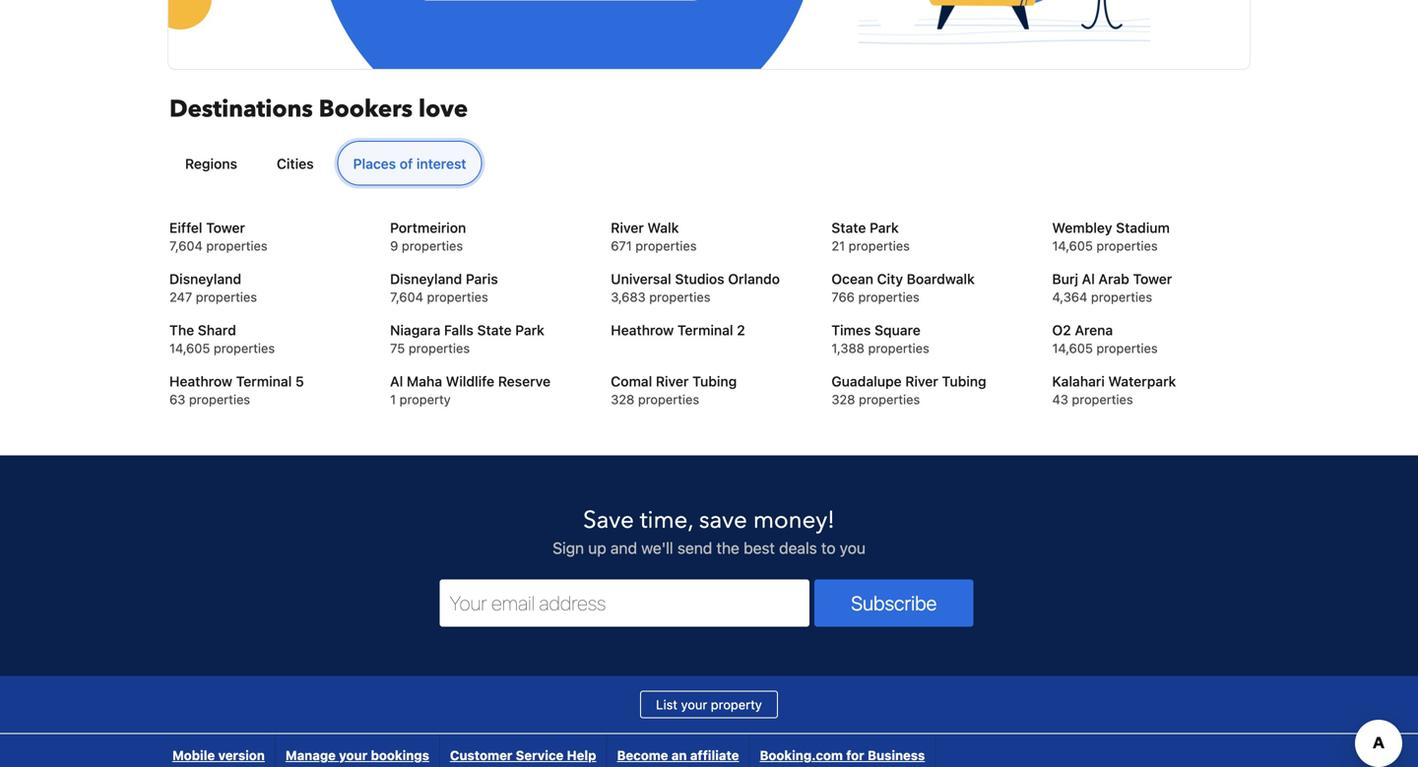 Task type: locate. For each thing, give the bounding box(es) containing it.
your inside "link"
[[339, 748, 368, 763]]

tab list
[[162, 141, 1249, 187]]

328 inside guadalupe river tubing 328 properties
[[832, 392, 855, 407]]

tab list containing regions
[[162, 141, 1249, 187]]

0 horizontal spatial tubing
[[692, 373, 737, 389]]

ocean city boardwalk 766 properties
[[832, 271, 975, 304]]

1 horizontal spatial disneyland
[[390, 271, 462, 287]]

7,604 down eiffel
[[169, 238, 203, 253]]

properties down comal
[[638, 392, 699, 407]]

river for guadalupe
[[905, 373, 938, 389]]

heathrow for heathrow terminal 2
[[611, 322, 674, 338]]

booking.com for business
[[760, 748, 925, 763]]

tubing inside the comal river tubing 328 properties
[[692, 373, 737, 389]]

properties down square
[[868, 341, 929, 355]]

0 horizontal spatial property
[[399, 392, 451, 407]]

properties down paris
[[427, 289, 488, 304]]

properties down guadalupe
[[859, 392, 920, 407]]

1 horizontal spatial park
[[870, 220, 899, 236]]

navigation containing mobile version
[[162, 734, 936, 767]]

wembley stadium link
[[1052, 218, 1249, 238]]

terminal left 5
[[236, 373, 292, 389]]

1 horizontal spatial tower
[[1133, 271, 1172, 287]]

tubing for comal river tubing
[[692, 373, 737, 389]]

328 down comal
[[611, 392, 635, 407]]

1 vertical spatial 7,604
[[390, 289, 423, 304]]

customer
[[450, 748, 513, 763]]

tubing down times square link
[[942, 373, 986, 389]]

park inside niagara falls state park 75 properties
[[515, 322, 544, 338]]

list
[[656, 697, 677, 712]]

your right list on the left bottom of page
[[681, 697, 707, 712]]

tower inside eiffel tower 7,604 properties
[[206, 220, 245, 236]]

766
[[832, 289, 855, 304]]

328 down guadalupe
[[832, 392, 855, 407]]

1 vertical spatial tower
[[1133, 271, 1172, 287]]

tower right arab
[[1133, 271, 1172, 287]]

navigation inside save time, save money! footer
[[162, 734, 936, 767]]

heathrow up '63'
[[169, 373, 232, 389]]

the
[[169, 322, 194, 338]]

falls
[[444, 322, 474, 338]]

eiffel
[[169, 220, 202, 236]]

0 horizontal spatial park
[[515, 322, 544, 338]]

and
[[611, 539, 637, 557]]

river right comal
[[656, 373, 689, 389]]

7,604 inside disneyland paris 7,604 properties
[[390, 289, 423, 304]]

1 328 from the left
[[611, 392, 635, 407]]

al inside al maha wildlife reserve 1 property
[[390, 373, 403, 389]]

7,604 up the niagara
[[390, 289, 423, 304]]

properties down walk
[[636, 238, 697, 253]]

1 vertical spatial your
[[339, 748, 368, 763]]

properties right '63'
[[189, 392, 250, 407]]

1 horizontal spatial 328
[[832, 392, 855, 407]]

river
[[611, 220, 644, 236], [656, 373, 689, 389], [905, 373, 938, 389]]

deals
[[779, 539, 817, 557]]

1 horizontal spatial property
[[711, 697, 762, 712]]

1 horizontal spatial river
[[656, 373, 689, 389]]

river down times square link
[[905, 373, 938, 389]]

an
[[671, 748, 687, 763]]

tower right eiffel
[[206, 220, 245, 236]]

your right 'manage'
[[339, 748, 368, 763]]

save
[[583, 504, 634, 537]]

0 horizontal spatial heathrow
[[169, 373, 232, 389]]

property inside save time, save money! footer
[[711, 697, 762, 712]]

disneyland
[[169, 271, 241, 287], [390, 271, 462, 287]]

1 vertical spatial state
[[477, 322, 512, 338]]

properties inside times square 1,388 properties
[[868, 341, 929, 355]]

properties inside the shard 14,605 properties
[[214, 341, 275, 355]]

properties
[[206, 238, 267, 253], [402, 238, 463, 253], [636, 238, 697, 253], [849, 238, 910, 253], [1097, 238, 1158, 253], [196, 289, 257, 304], [427, 289, 488, 304], [649, 289, 711, 304], [858, 289, 920, 304], [1091, 289, 1152, 304], [214, 341, 275, 355], [409, 341, 470, 355], [868, 341, 929, 355], [1097, 341, 1158, 355], [189, 392, 250, 407], [638, 392, 699, 407], [859, 392, 920, 407], [1072, 392, 1133, 407]]

properties inside state park 21 properties
[[849, 238, 910, 253]]

river walk 671 properties
[[611, 220, 697, 253]]

become
[[617, 748, 668, 763]]

terminal for 2
[[678, 322, 733, 338]]

14,605 down the o2
[[1052, 341, 1093, 355]]

list your property link
[[640, 691, 778, 718]]

properties down kalahari
[[1072, 392, 1133, 407]]

times square 1,388 properties
[[832, 322, 929, 355]]

help
[[567, 748, 596, 763]]

river inside guadalupe river tubing 328 properties
[[905, 373, 938, 389]]

0 horizontal spatial terminal
[[236, 373, 292, 389]]

1 horizontal spatial 7,604
[[390, 289, 423, 304]]

1 vertical spatial terminal
[[236, 373, 292, 389]]

properties inside disneyland 247 properties
[[196, 289, 257, 304]]

river for comal
[[656, 373, 689, 389]]

your
[[681, 697, 707, 712], [339, 748, 368, 763]]

0 vertical spatial state
[[832, 220, 866, 236]]

properties down arab
[[1091, 289, 1152, 304]]

shard
[[198, 322, 236, 338]]

2 tubing from the left
[[942, 373, 986, 389]]

niagara
[[390, 322, 440, 338]]

properties down portmeirion
[[402, 238, 463, 253]]

state inside state park 21 properties
[[832, 220, 866, 236]]

properties inside heathrow terminal 5 63 properties
[[189, 392, 250, 407]]

of
[[400, 156, 413, 172]]

comal river tubing 328 properties
[[611, 373, 737, 407]]

state up 21
[[832, 220, 866, 236]]

property down maha on the left
[[399, 392, 451, 407]]

properties down o2 arena link
[[1097, 341, 1158, 355]]

terminal left 2
[[678, 322, 733, 338]]

times
[[832, 322, 871, 338]]

disneyland down portmeirion 9 properties
[[390, 271, 462, 287]]

1 vertical spatial property
[[711, 697, 762, 712]]

14,605 inside "o2 arena 14,605 properties"
[[1052, 341, 1093, 355]]

14,605 down the the
[[169, 341, 210, 355]]

niagara falls state park 75 properties
[[390, 322, 544, 355]]

city
[[877, 271, 903, 287]]

al up 1
[[390, 373, 403, 389]]

heathrow inside heathrow terminal 5 63 properties
[[169, 373, 232, 389]]

send
[[677, 539, 712, 557]]

become an affiliate
[[617, 748, 739, 763]]

portmeirion
[[390, 220, 466, 236]]

comal
[[611, 373, 652, 389]]

0 vertical spatial park
[[870, 220, 899, 236]]

tower inside burj al arab tower 4,364 properties
[[1133, 271, 1172, 287]]

2 horizontal spatial river
[[905, 373, 938, 389]]

0 horizontal spatial river
[[611, 220, 644, 236]]

disneyland inside disneyland 247 properties
[[169, 271, 241, 287]]

the
[[716, 539, 740, 557]]

cities button
[[261, 141, 330, 186]]

properties inside "o2 arena 14,605 properties"
[[1097, 341, 1158, 355]]

1 vertical spatial al
[[390, 373, 403, 389]]

terminal for 5
[[236, 373, 292, 389]]

state inside niagara falls state park 75 properties
[[477, 322, 512, 338]]

up
[[588, 539, 606, 557]]

0 horizontal spatial al
[[390, 373, 403, 389]]

0 vertical spatial al
[[1082, 271, 1095, 287]]

1 horizontal spatial al
[[1082, 271, 1095, 287]]

al right burj
[[1082, 271, 1095, 287]]

state right falls
[[477, 322, 512, 338]]

1 tubing from the left
[[692, 373, 737, 389]]

14,605 down wembley
[[1052, 238, 1093, 253]]

2 disneyland from the left
[[390, 271, 462, 287]]

328 for comal river tubing
[[611, 392, 635, 407]]

7,604 for eiffel
[[169, 238, 203, 253]]

terminal inside heathrow terminal 5 63 properties
[[236, 373, 292, 389]]

1 horizontal spatial state
[[832, 220, 866, 236]]

customer service help link
[[440, 734, 606, 767]]

guadalupe river tubing 328 properties
[[832, 373, 986, 407]]

328
[[611, 392, 635, 407], [832, 392, 855, 407]]

properties down the shard link
[[214, 341, 275, 355]]

2 328 from the left
[[832, 392, 855, 407]]

tubing inside guadalupe river tubing 328 properties
[[942, 373, 986, 389]]

navigation
[[162, 734, 936, 767]]

properties down falls
[[409, 341, 470, 355]]

properties down studios on the top of page
[[649, 289, 711, 304]]

arab
[[1099, 271, 1129, 287]]

time,
[[640, 504, 693, 537]]

0 horizontal spatial your
[[339, 748, 368, 763]]

properties down city
[[858, 289, 920, 304]]

properties down stadium
[[1097, 238, 1158, 253]]

0 vertical spatial 7,604
[[169, 238, 203, 253]]

properties inside wembley stadium 14,605 properties
[[1097, 238, 1158, 253]]

destinations bookers love
[[169, 93, 468, 126]]

eiffel tower 7,604 properties
[[169, 220, 267, 253]]

0 horizontal spatial tower
[[206, 220, 245, 236]]

park up reserve
[[515, 322, 544, 338]]

0 horizontal spatial state
[[477, 322, 512, 338]]

7,604 inside eiffel tower 7,604 properties
[[169, 238, 203, 253]]

river inside the comal river tubing 328 properties
[[656, 373, 689, 389]]

0 vertical spatial your
[[681, 697, 707, 712]]

disneyland up 247
[[169, 271, 241, 287]]

park up city
[[870, 220, 899, 236]]

heathrow down 3,683
[[611, 322, 674, 338]]

0 vertical spatial property
[[399, 392, 451, 407]]

properties inside guadalupe river tubing 328 properties
[[859, 392, 920, 407]]

0 horizontal spatial 328
[[611, 392, 635, 407]]

properties down eiffel tower link
[[206, 238, 267, 253]]

14,605 inside wembley stadium 14,605 properties
[[1052, 238, 1093, 253]]

1 vertical spatial heathrow
[[169, 373, 232, 389]]

tubing down heathrow terminal 2 link
[[692, 373, 737, 389]]

9
[[390, 238, 398, 253]]

0 horizontal spatial disneyland
[[169, 271, 241, 287]]

portmeirion 9 properties
[[390, 220, 466, 253]]

disneyland inside disneyland paris 7,604 properties
[[390, 271, 462, 287]]

1 horizontal spatial heathrow
[[611, 322, 674, 338]]

1 horizontal spatial terminal
[[678, 322, 733, 338]]

square
[[875, 322, 921, 338]]

properties up shard on the left top
[[196, 289, 257, 304]]

tubing
[[692, 373, 737, 389], [942, 373, 986, 389]]

manage
[[285, 748, 336, 763]]

burj
[[1052, 271, 1078, 287]]

1 horizontal spatial tubing
[[942, 373, 986, 389]]

properties inside niagara falls state park 75 properties
[[409, 341, 470, 355]]

0 vertical spatial heathrow
[[611, 322, 674, 338]]

list your property
[[656, 697, 762, 712]]

business
[[868, 748, 925, 763]]

mobile version
[[172, 748, 265, 763]]

niagara falls state park link
[[390, 321, 587, 340]]

properties inside eiffel tower 7,604 properties
[[206, 238, 267, 253]]

state park link
[[832, 218, 1028, 238]]

property up affiliate
[[711, 697, 762, 712]]

671
[[611, 238, 632, 253]]

burj al arab tower 4,364 properties
[[1052, 271, 1172, 304]]

1 vertical spatial park
[[515, 322, 544, 338]]

mobile version link
[[162, 734, 275, 767]]

studios
[[675, 271, 724, 287]]

subscribe
[[851, 591, 937, 614]]

14,605 inside the shard 14,605 properties
[[169, 341, 210, 355]]

universal studios orlando link
[[611, 269, 807, 289]]

river up 671
[[611, 220, 644, 236]]

1 horizontal spatial your
[[681, 697, 707, 712]]

properties inside disneyland paris 7,604 properties
[[427, 289, 488, 304]]

you
[[840, 539, 866, 557]]

328 inside the comal river tubing 328 properties
[[611, 392, 635, 407]]

al inside burj al arab tower 4,364 properties
[[1082, 271, 1095, 287]]

0 horizontal spatial 7,604
[[169, 238, 203, 253]]

paris
[[466, 271, 498, 287]]

0 vertical spatial tower
[[206, 220, 245, 236]]

1 disneyland from the left
[[169, 271, 241, 287]]

terminal
[[678, 322, 733, 338], [236, 373, 292, 389]]

we'll
[[641, 539, 673, 557]]

to
[[821, 539, 836, 557]]

burj al arab tower link
[[1052, 269, 1249, 289]]

0 vertical spatial terminal
[[678, 322, 733, 338]]

43
[[1052, 392, 1068, 407]]

properties up city
[[849, 238, 910, 253]]

affiliate
[[690, 748, 739, 763]]



Task type: describe. For each thing, give the bounding box(es) containing it.
21
[[832, 238, 845, 253]]

properties inside portmeirion 9 properties
[[402, 238, 463, 253]]

heathrow terminal 5 63 properties
[[169, 373, 304, 407]]

booking.com
[[760, 748, 843, 763]]

guadalupe
[[832, 373, 902, 389]]

63
[[169, 392, 185, 407]]

disneyland paris link
[[390, 269, 587, 289]]

waterpark
[[1108, 373, 1176, 389]]

orlando
[[728, 271, 780, 287]]

al maha wildlife reserve link
[[390, 372, 587, 391]]

river inside river walk 671 properties
[[611, 220, 644, 236]]

river walk link
[[611, 218, 807, 238]]

properties inside universal studios orlando 3,683 properties
[[649, 289, 711, 304]]

bookers
[[319, 93, 413, 126]]

o2 arena 14,605 properties
[[1052, 322, 1158, 355]]

version
[[218, 748, 265, 763]]

money!
[[753, 504, 835, 537]]

comal river tubing link
[[611, 372, 807, 391]]

booking.com for business link
[[750, 734, 935, 767]]

5
[[295, 373, 304, 389]]

heathrow terminal 5 link
[[169, 372, 366, 391]]

walk
[[647, 220, 679, 236]]

property inside al maha wildlife reserve 1 property
[[399, 392, 451, 407]]

al maha wildlife reserve 1 property
[[390, 373, 551, 407]]

save
[[699, 504, 747, 537]]

boardwalk
[[907, 271, 975, 287]]

your for manage
[[339, 748, 368, 763]]

properties inside ocean city boardwalk 766 properties
[[858, 289, 920, 304]]

places
[[353, 156, 396, 172]]

maha
[[407, 373, 442, 389]]

328 for guadalupe river tubing
[[832, 392, 855, 407]]

disneyland for paris
[[390, 271, 462, 287]]

times square link
[[832, 321, 1028, 340]]

14,605 for the
[[169, 341, 210, 355]]

properties inside the comal river tubing 328 properties
[[638, 392, 699, 407]]

universal studios orlando 3,683 properties
[[611, 271, 780, 304]]

portmeirion link
[[390, 218, 587, 238]]

your for list
[[681, 697, 707, 712]]

ocean
[[832, 271, 873, 287]]

1
[[390, 392, 396, 407]]

kalahari waterpark 43 properties
[[1052, 373, 1176, 407]]

park inside state park 21 properties
[[870, 220, 899, 236]]

reserve
[[498, 373, 551, 389]]

destinations
[[169, 93, 313, 126]]

ocean city boardwalk link
[[832, 269, 1028, 289]]

eiffel tower link
[[169, 218, 366, 238]]

service
[[516, 748, 564, 763]]

regions
[[185, 156, 237, 172]]

wildlife
[[446, 373, 494, 389]]

disneyland link
[[169, 269, 366, 289]]

stadium
[[1116, 220, 1170, 236]]

properties inside river walk 671 properties
[[636, 238, 697, 253]]

subscribe button
[[814, 580, 973, 627]]

sign
[[553, 539, 584, 557]]

disneyland 247 properties
[[169, 271, 257, 304]]

love
[[418, 93, 468, 126]]

mobile
[[172, 748, 215, 763]]

2
[[737, 322, 745, 338]]

247
[[169, 289, 192, 304]]

save time, save money! sign up and we'll send the best deals to you
[[553, 504, 866, 557]]

guadalupe river tubing link
[[832, 372, 1028, 391]]

7,604 for disneyland
[[390, 289, 423, 304]]

Your email address email field
[[440, 580, 810, 627]]

state park 21 properties
[[832, 220, 910, 253]]

kalahari waterpark link
[[1052, 372, 1249, 391]]

tubing for guadalupe river tubing
[[942, 373, 986, 389]]

interest
[[416, 156, 466, 172]]

arena
[[1075, 322, 1113, 338]]

heathrow for heathrow terminal 5 63 properties
[[169, 373, 232, 389]]

properties inside "kalahari waterpark 43 properties"
[[1072, 392, 1133, 407]]

best
[[744, 539, 775, 557]]

14,605 for o2
[[1052, 341, 1093, 355]]

heathrow terminal 2 link
[[611, 321, 807, 340]]

manage your bookings link
[[276, 734, 439, 767]]

manage your bookings
[[285, 748, 429, 763]]

save time, save money! footer
[[0, 454, 1418, 767]]

places of interest button
[[337, 141, 482, 186]]

disneyland for 247
[[169, 271, 241, 287]]

heathrow terminal 2
[[611, 322, 745, 338]]

universal
[[611, 271, 671, 287]]

the shard 14,605 properties
[[169, 322, 275, 355]]

become an affiliate link
[[607, 734, 749, 767]]

regions button
[[169, 141, 253, 186]]

properties inside burj al arab tower 4,364 properties
[[1091, 289, 1152, 304]]

14,605 for wembley
[[1052, 238, 1093, 253]]

places of interest
[[353, 156, 466, 172]]



Task type: vqa. For each thing, say whether or not it's contained in the screenshot.


